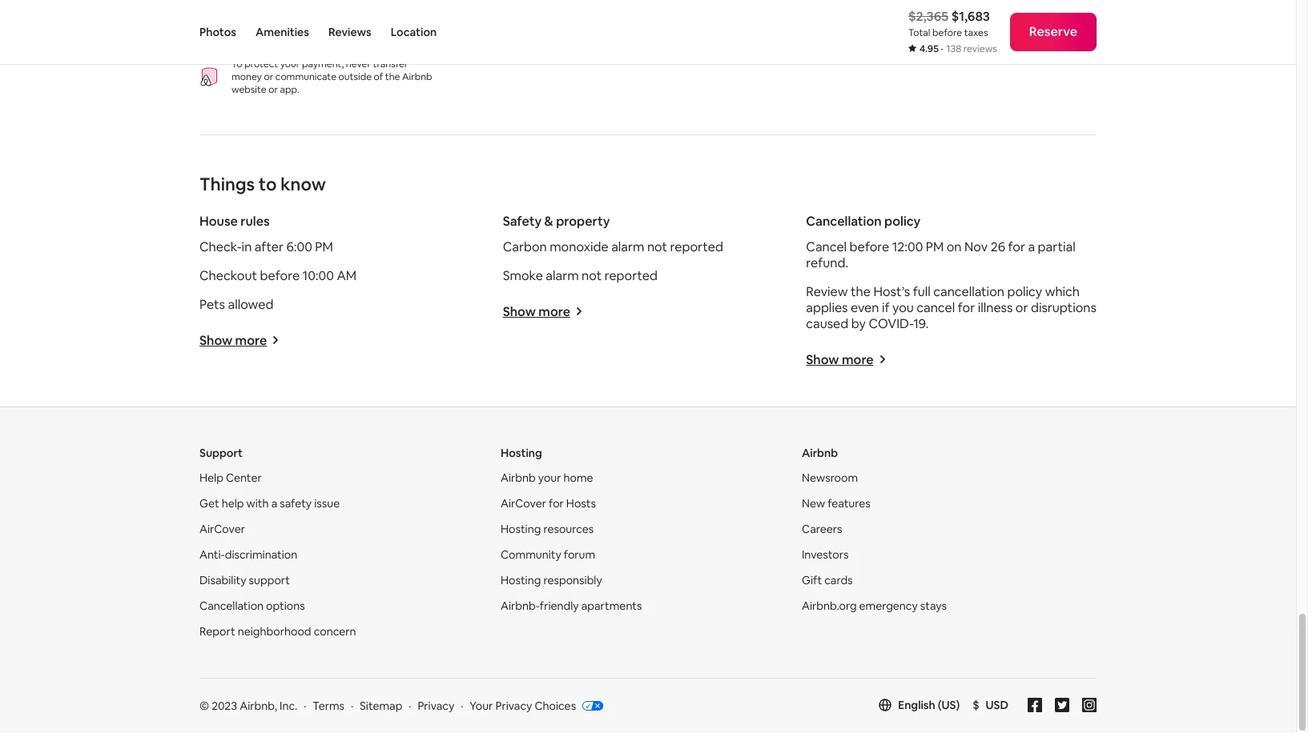 Task type: locate. For each thing, give the bounding box(es) containing it.
gift cards
[[802, 573, 853, 588]]

a right with
[[271, 496, 277, 511]]

0 horizontal spatial not
[[582, 267, 602, 284]]

not
[[647, 238, 667, 255], [582, 267, 602, 284]]

2 horizontal spatial for
[[1008, 238, 1025, 255]]

aircover link
[[199, 522, 245, 536]]

show more
[[503, 303, 570, 320], [199, 332, 267, 349], [806, 351, 874, 368]]

0 vertical spatial airbnb
[[402, 70, 432, 83]]

2 horizontal spatial more
[[842, 351, 874, 368]]

know
[[281, 173, 326, 195]]

anti-
[[199, 548, 225, 562]]

1 horizontal spatial more
[[539, 303, 570, 320]]

1 vertical spatial cancellation
[[199, 599, 264, 613]]

hosting responsibly link
[[501, 573, 602, 588]]

if
[[882, 299, 890, 316]]

0 horizontal spatial alarm
[[546, 267, 579, 284]]

0 horizontal spatial more
[[235, 332, 267, 349]]

the right of
[[385, 70, 400, 83]]

1 vertical spatial alarm
[[546, 267, 579, 284]]

show more down pets allowed in the top left of the page
[[199, 332, 267, 349]]

© 2023 airbnb, inc.
[[199, 699, 297, 713]]

1 horizontal spatial pm
[[926, 238, 944, 255]]

pm
[[315, 238, 333, 255], [926, 238, 944, 255]]

2 vertical spatial before
[[260, 267, 300, 284]]

hosting
[[501, 446, 542, 460], [501, 522, 541, 536], [501, 573, 541, 588]]

2 horizontal spatial show more button
[[806, 351, 887, 368]]

for left "hosts"
[[549, 496, 564, 511]]

&
[[544, 213, 553, 230]]

cancellation up the cancel
[[806, 213, 882, 230]]

not down monoxide
[[582, 267, 602, 284]]

1 hosting from the top
[[501, 446, 542, 460]]

refund.
[[806, 254, 849, 271]]

0 horizontal spatial show more
[[199, 332, 267, 349]]

0 vertical spatial hosting
[[501, 446, 542, 460]]

newsroom
[[802, 471, 858, 485]]

careers
[[802, 522, 842, 536]]

cancellation options link
[[199, 599, 305, 613]]

sitemap
[[360, 699, 402, 713]]

photos
[[199, 25, 236, 39]]

0 horizontal spatial airbnb
[[402, 70, 432, 83]]

airbnb.org
[[802, 599, 857, 613]]

2 privacy from the left
[[495, 699, 532, 713]]

navigate to twitter image
[[1055, 698, 1069, 713]]

communicate
[[275, 70, 336, 83]]

1 vertical spatial show more
[[199, 332, 267, 349]]

1 horizontal spatial show more
[[503, 303, 570, 320]]

or for review
[[1016, 299, 1028, 316]]

a left partial on the top of the page
[[1028, 238, 1035, 255]]

show more button down pets allowed in the top left of the page
[[199, 332, 280, 349]]

1 vertical spatial airbnb
[[802, 446, 838, 460]]

hosting up community
[[501, 522, 541, 536]]

0 vertical spatial for
[[1008, 238, 1025, 255]]

1 vertical spatial the
[[851, 283, 871, 300]]

the inside to protect your payment, never transfer money or communicate outside of the airbnb website or app.
[[385, 70, 400, 83]]

1 vertical spatial a
[[271, 496, 277, 511]]

carbon monoxide alarm not reported
[[503, 238, 723, 255]]

0 horizontal spatial a
[[271, 496, 277, 511]]

show more button for review
[[806, 351, 887, 368]]

0 vertical spatial show
[[503, 303, 536, 320]]

privacy left your
[[418, 699, 454, 713]]

0 vertical spatial more
[[539, 303, 570, 320]]

airbnb right of
[[402, 70, 432, 83]]

show down smoke in the left of the page
[[503, 303, 536, 320]]

pm left on
[[926, 238, 944, 255]]

reviews button
[[328, 0, 372, 64]]

before for am
[[260, 267, 300, 284]]

more for smoke
[[539, 303, 570, 320]]

1 horizontal spatial ·
[[941, 42, 943, 55]]

hosting responsibly
[[501, 573, 602, 588]]

gift
[[802, 573, 822, 588]]

or inside review the host's full cancellation policy which applies even if you cancel for illness or disruptions caused by covid-19.
[[1016, 299, 1028, 316]]

emergency
[[859, 599, 918, 613]]

airbnb for airbnb
[[802, 446, 838, 460]]

show down pets on the left top
[[199, 332, 232, 349]]

0 horizontal spatial aircover
[[199, 522, 245, 536]]

0 horizontal spatial policy
[[884, 213, 921, 230]]

new features
[[802, 496, 871, 511]]

policy left which
[[1007, 283, 1042, 300]]

1 horizontal spatial airbnb
[[501, 471, 536, 485]]

disability support link
[[199, 573, 290, 588]]

1 horizontal spatial for
[[958, 299, 975, 316]]

outside
[[339, 70, 372, 83]]

1 horizontal spatial your
[[538, 471, 561, 485]]

0 vertical spatial the
[[385, 70, 400, 83]]

1 vertical spatial more
[[235, 332, 267, 349]]

your inside to protect your payment, never transfer money or communicate outside of the airbnb website or app.
[[280, 57, 300, 70]]

for right 26
[[1008, 238, 1025, 255]]

1 vertical spatial reported
[[605, 267, 658, 284]]

2 horizontal spatial airbnb
[[802, 446, 838, 460]]

aircover for aircover for hosts
[[501, 496, 546, 511]]

before down cancellation policy
[[850, 238, 889, 255]]

0 horizontal spatial your
[[280, 57, 300, 70]]

cancellation down disability
[[199, 599, 264, 613]]

2 vertical spatial for
[[549, 496, 564, 511]]

cancellation
[[933, 283, 1004, 300]]

0 vertical spatial before
[[932, 26, 962, 39]]

for left illness
[[958, 299, 975, 316]]

hosting up 'airbnb-'
[[501, 573, 541, 588]]

0 vertical spatial show more
[[503, 303, 570, 320]]

2 horizontal spatial show more
[[806, 351, 874, 368]]

0 horizontal spatial privacy
[[418, 699, 454, 713]]

terms link
[[313, 699, 345, 713]]

airbnb
[[402, 70, 432, 83], [802, 446, 838, 460], [501, 471, 536, 485]]

show more button down by
[[806, 351, 887, 368]]

show more down the caused
[[806, 351, 874, 368]]

airbnb inside to protect your payment, never transfer money or communicate outside of the airbnb website or app.
[[402, 70, 432, 83]]

features
[[828, 496, 871, 511]]

privacy right your
[[495, 699, 532, 713]]

airbnb.org emergency stays link
[[802, 599, 947, 613]]

amenities
[[256, 25, 309, 39]]

1 vertical spatial before
[[850, 238, 889, 255]]

cancel
[[806, 238, 847, 255]]

2 vertical spatial more
[[842, 351, 874, 368]]

house
[[199, 213, 238, 230]]

1 vertical spatial policy
[[1007, 283, 1042, 300]]

report
[[199, 625, 235, 639]]

show more down smoke in the left of the page
[[503, 303, 570, 320]]

alarm right monoxide
[[611, 238, 644, 255]]

1 horizontal spatial before
[[850, 238, 889, 255]]

more down by
[[842, 351, 874, 368]]

1 vertical spatial not
[[582, 267, 602, 284]]

1 horizontal spatial show
[[503, 303, 536, 320]]

0 horizontal spatial show more button
[[199, 332, 280, 349]]

1 horizontal spatial policy
[[1007, 283, 1042, 300]]

gift cards link
[[802, 573, 853, 588]]

navigate to facebook image
[[1028, 698, 1042, 713]]

smoke
[[503, 267, 543, 284]]

1 vertical spatial ·
[[304, 699, 306, 713]]

1 vertical spatial show
[[199, 332, 232, 349]]

airbnb.org emergency stays
[[802, 599, 947, 613]]

alarm down monoxide
[[546, 267, 579, 284]]

property
[[556, 213, 610, 230]]

inc.
[[280, 699, 297, 713]]

by
[[851, 315, 866, 332]]

airbnb-
[[501, 599, 540, 613]]

1 horizontal spatial alarm
[[611, 238, 644, 255]]

before up "138"
[[932, 26, 962, 39]]

1 horizontal spatial cancellation
[[806, 213, 882, 230]]

1 horizontal spatial the
[[851, 283, 871, 300]]

2 hosting from the top
[[501, 522, 541, 536]]

0 vertical spatial not
[[647, 238, 667, 255]]

hosting for hosting
[[501, 446, 542, 460]]

checkout
[[199, 267, 257, 284]]

2 vertical spatial show more button
[[806, 351, 887, 368]]

before
[[932, 26, 962, 39], [850, 238, 889, 255], [260, 267, 300, 284]]

the
[[385, 70, 400, 83], [851, 283, 871, 300]]

reviews
[[964, 42, 997, 55]]

2 horizontal spatial before
[[932, 26, 962, 39]]

1 horizontal spatial aircover
[[501, 496, 546, 511]]

aircover up anti-
[[199, 522, 245, 536]]

or right illness
[[1016, 299, 1028, 316]]

1 pm from the left
[[315, 238, 333, 255]]

0 vertical spatial a
[[1028, 238, 1035, 255]]

safety & property
[[503, 213, 610, 230]]

1 horizontal spatial show more button
[[503, 303, 583, 320]]

the inside review the host's full cancellation policy which applies even if you cancel for illness or disruptions caused by covid-19.
[[851, 283, 871, 300]]

2 horizontal spatial show
[[806, 351, 839, 368]]

0 vertical spatial your
[[280, 57, 300, 70]]

show more for smoke alarm not reported
[[503, 303, 570, 320]]

before inside cancel before 12:00 pm on nov 26 for a partial refund.
[[850, 238, 889, 255]]

or left app. in the top of the page
[[269, 83, 278, 96]]

safety
[[280, 496, 312, 511]]

0 vertical spatial alarm
[[611, 238, 644, 255]]

0 vertical spatial show more button
[[503, 303, 583, 320]]

$ usd
[[973, 698, 1009, 713]]

location button
[[391, 0, 437, 64]]

the left the if
[[851, 283, 871, 300]]

1 privacy from the left
[[418, 699, 454, 713]]

· left "138"
[[941, 42, 943, 55]]

help center link
[[199, 471, 262, 485]]

hosting up airbnb your home link
[[501, 446, 542, 460]]

more down allowed at left top
[[235, 332, 267, 349]]

2 vertical spatial airbnb
[[501, 471, 536, 485]]

your up app. in the top of the page
[[280, 57, 300, 70]]

2 vertical spatial hosting
[[501, 573, 541, 588]]

2 vertical spatial show
[[806, 351, 839, 368]]

navigate to instagram image
[[1082, 698, 1097, 713]]

before down after
[[260, 267, 300, 284]]

more down smoke alarm not reported
[[539, 303, 570, 320]]

1 vertical spatial for
[[958, 299, 975, 316]]

aircover down airbnb your home link
[[501, 496, 546, 511]]

3 hosting from the top
[[501, 573, 541, 588]]

show more for review the host's full cancellation policy which applies even if you cancel for illness or disruptions caused by covid-19.
[[806, 351, 874, 368]]

show more button
[[503, 303, 583, 320], [199, 332, 280, 349], [806, 351, 887, 368]]

show down the caused
[[806, 351, 839, 368]]

resources
[[543, 522, 594, 536]]

0 horizontal spatial cancellation
[[199, 599, 264, 613]]

for inside review the host's full cancellation policy which applies even if you cancel for illness or disruptions caused by covid-19.
[[958, 299, 975, 316]]

airbnb up the "aircover for hosts" link
[[501, 471, 536, 485]]

policy inside review the host's full cancellation policy which applies even if you cancel for illness or disruptions caused by covid-19.
[[1007, 283, 1042, 300]]

aircover
[[501, 496, 546, 511], [199, 522, 245, 536]]

amenities button
[[256, 0, 309, 64]]

support
[[199, 446, 243, 460]]

not right monoxide
[[647, 238, 667, 255]]

0 horizontal spatial pm
[[315, 238, 333, 255]]

your privacy choices link
[[470, 699, 603, 715]]

review
[[806, 283, 848, 300]]

· right 'inc.'
[[304, 699, 306, 713]]

0 vertical spatial cancellation
[[806, 213, 882, 230]]

1 horizontal spatial a
[[1028, 238, 1035, 255]]

reserve button
[[1010, 13, 1097, 51]]

neighborhood
[[238, 625, 311, 639]]

help center
[[199, 471, 262, 485]]

1 horizontal spatial reported
[[670, 238, 723, 255]]

illness
[[978, 299, 1013, 316]]

2 vertical spatial show more
[[806, 351, 874, 368]]

2 pm from the left
[[926, 238, 944, 255]]

airbnb up newsroom at the right
[[802, 446, 838, 460]]

1 vertical spatial hosting
[[501, 522, 541, 536]]

0 vertical spatial aircover
[[501, 496, 546, 511]]

policy up 12:00
[[884, 213, 921, 230]]

cancellation
[[806, 213, 882, 230], [199, 599, 264, 613]]

hosting for hosting responsibly
[[501, 573, 541, 588]]

get help with a safety issue link
[[199, 496, 340, 511]]

0 horizontal spatial before
[[260, 267, 300, 284]]

12:00
[[892, 238, 923, 255]]

or
[[264, 70, 273, 83], [269, 83, 278, 96], [1016, 299, 1028, 316]]

hosting for hosting resources
[[501, 522, 541, 536]]

pm right 6:00 at left
[[315, 238, 333, 255]]

your up the "aircover for hosts" link
[[538, 471, 561, 485]]

show more button down smoke in the left of the page
[[503, 303, 583, 320]]

1 vertical spatial aircover
[[199, 522, 245, 536]]

1 horizontal spatial privacy
[[495, 699, 532, 713]]

0 horizontal spatial the
[[385, 70, 400, 83]]

0 vertical spatial ·
[[941, 42, 943, 55]]

website
[[232, 83, 266, 96]]

location
[[391, 25, 437, 39]]

options
[[266, 599, 305, 613]]

new features link
[[802, 496, 871, 511]]



Task type: describe. For each thing, give the bounding box(es) containing it.
or for to
[[269, 83, 278, 96]]

stays
[[920, 599, 947, 613]]

hosting resources
[[501, 522, 594, 536]]

applies
[[806, 299, 848, 316]]

choices
[[535, 699, 576, 713]]

transfer
[[373, 57, 408, 70]]

newsroom link
[[802, 471, 858, 485]]

home
[[564, 471, 593, 485]]

smoke alarm not reported
[[503, 267, 658, 284]]

community forum link
[[501, 548, 595, 562]]

disability
[[199, 573, 246, 588]]

center
[[226, 471, 262, 485]]

privacy link
[[418, 699, 454, 713]]

6:00
[[286, 238, 312, 255]]

new
[[802, 496, 825, 511]]

hosting resources link
[[501, 522, 594, 536]]

support
[[249, 573, 290, 588]]

payment,
[[302, 57, 344, 70]]

0 horizontal spatial show
[[199, 332, 232, 349]]

2023
[[212, 699, 237, 713]]

with
[[246, 496, 269, 511]]

airbnb your home
[[501, 471, 593, 485]]

host's
[[874, 283, 910, 300]]

airbnb-friendly apartments
[[501, 599, 642, 613]]

aircover for hosts
[[501, 496, 596, 511]]

1 vertical spatial your
[[538, 471, 561, 485]]

before for pm
[[850, 238, 889, 255]]

your privacy choices
[[470, 699, 576, 713]]

aircover for aircover link at the left bottom of page
[[199, 522, 245, 536]]

show more button for smoke
[[503, 303, 583, 320]]

nov
[[965, 238, 988, 255]]

friendly
[[540, 599, 579, 613]]

for inside cancel before 12:00 pm on nov 26 for a partial refund.
[[1008, 238, 1025, 255]]

10:00
[[302, 267, 334, 284]]

cancellation policy
[[806, 213, 921, 230]]

0 vertical spatial policy
[[884, 213, 921, 230]]

or right money
[[264, 70, 273, 83]]

protect
[[244, 57, 278, 70]]

issue
[[314, 496, 340, 511]]

cancel before 12:00 pm on nov 26 for a partial refund.
[[806, 238, 1076, 271]]

you
[[892, 299, 914, 316]]

of
[[374, 70, 383, 83]]

reviews
[[328, 25, 372, 39]]

a inside cancel before 12:00 pm on nov 26 for a partial refund.
[[1028, 238, 1035, 255]]

more for review
[[842, 351, 874, 368]]

0 vertical spatial reported
[[670, 238, 723, 255]]

cancellation options
[[199, 599, 305, 613]]

usd
[[986, 698, 1009, 713]]

0 horizontal spatial ·
[[304, 699, 306, 713]]

1 vertical spatial show more button
[[199, 332, 280, 349]]

cancel
[[917, 299, 955, 316]]

monoxide
[[550, 238, 609, 255]]

help
[[199, 471, 223, 485]]

138
[[946, 42, 961, 55]]

review the host's full cancellation policy which applies even if you cancel for illness or disruptions caused by covid-19.
[[806, 283, 1097, 332]]

show for review the host's full cancellation policy which applies even if you cancel for illness or disruptions caused by covid-19.
[[806, 351, 839, 368]]

sitemap link
[[360, 699, 402, 713]]

4.95 · 138 reviews
[[920, 42, 997, 55]]

checkout before 10:00 am
[[199, 267, 357, 284]]

investors
[[802, 548, 849, 562]]

report neighborhood concern
[[199, 625, 356, 639]]

covid-
[[869, 315, 913, 332]]

contact host link
[[199, 0, 319, 38]]

cancellation for cancellation options
[[199, 599, 264, 613]]

before inside $2,365 $1,683 total before taxes
[[932, 26, 962, 39]]

forum
[[564, 548, 595, 562]]

to
[[259, 173, 277, 195]]

cancellation for cancellation policy
[[806, 213, 882, 230]]

pets allowed
[[199, 296, 273, 313]]

safety
[[503, 213, 542, 230]]

contact host
[[219, 10, 300, 27]]

full
[[913, 283, 931, 300]]

house rules
[[199, 213, 270, 230]]

investors link
[[802, 548, 849, 562]]

to protect your payment, never transfer money or communicate outside of the airbnb website or app.
[[232, 57, 432, 96]]

discrimination
[[225, 548, 297, 562]]

0 horizontal spatial reported
[[605, 267, 658, 284]]

your
[[470, 699, 493, 713]]

even
[[851, 299, 879, 316]]

total
[[908, 26, 930, 39]]

after
[[255, 238, 284, 255]]

0 horizontal spatial for
[[549, 496, 564, 511]]

show for smoke alarm not reported
[[503, 303, 536, 320]]

host
[[271, 10, 300, 27]]

terms
[[313, 699, 345, 713]]

cards
[[825, 573, 853, 588]]

anti-discrimination link
[[199, 548, 297, 562]]

app.
[[280, 83, 299, 96]]

airbnb for airbnb your home
[[501, 471, 536, 485]]

get
[[199, 496, 219, 511]]

money
[[232, 70, 262, 83]]

report neighborhood concern link
[[199, 625, 356, 639]]

$2,365 $1,683 total before taxes
[[908, 8, 990, 39]]

airbnb,
[[240, 699, 277, 713]]

english
[[898, 698, 935, 713]]

rules
[[241, 213, 270, 230]]

responsibly
[[543, 573, 602, 588]]

pm inside cancel before 12:00 pm on nov 26 for a partial refund.
[[926, 238, 944, 255]]

caused
[[806, 315, 849, 332]]

check-
[[199, 238, 242, 255]]

1 horizontal spatial not
[[647, 238, 667, 255]]



Task type: vqa. For each thing, say whether or not it's contained in the screenshot.
the right THE
yes



